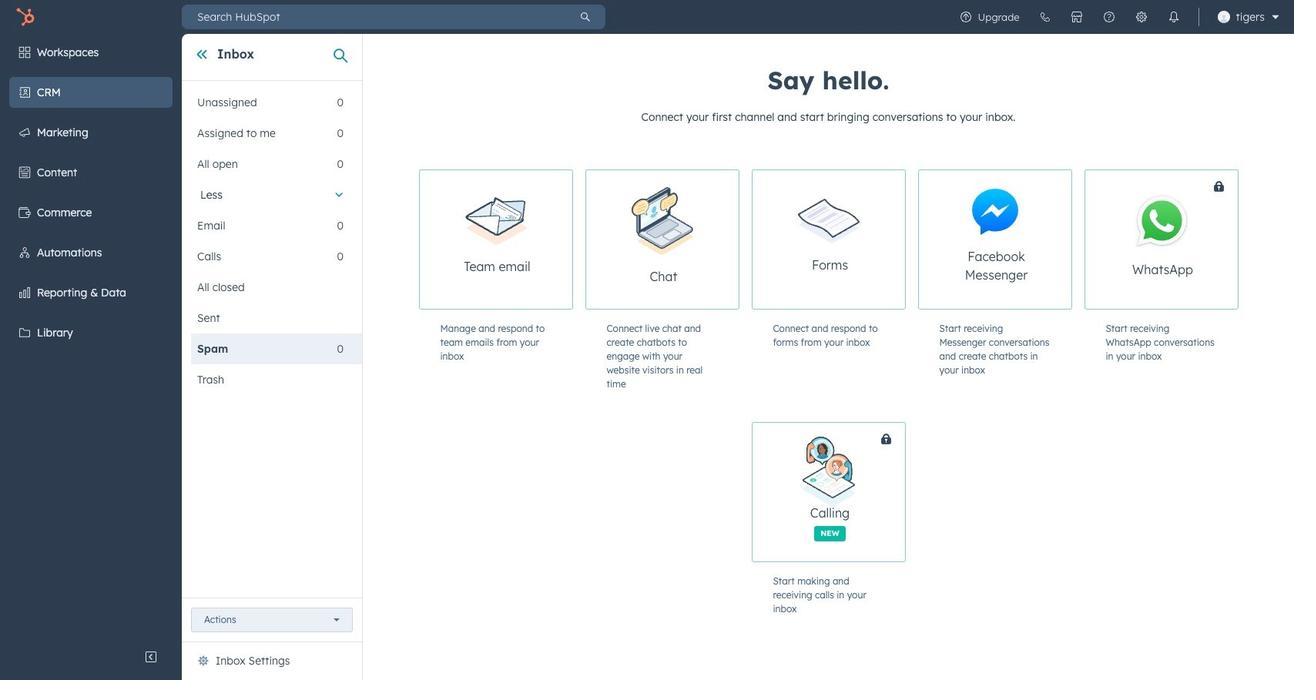 Task type: vqa. For each thing, say whether or not it's contained in the screenshot.
option
yes



Task type: describe. For each thing, give the bounding box(es) containing it.
0 horizontal spatial menu
[[0, 34, 182, 642]]

marketplaces image
[[1071, 11, 1083, 23]]



Task type: locate. For each thing, give the bounding box(es) containing it.
help image
[[1103, 11, 1116, 23]]

notifications image
[[1168, 11, 1181, 23]]

None checkbox
[[419, 170, 573, 310], [752, 170, 906, 310], [918, 170, 1073, 310], [1085, 170, 1295, 310], [752, 422, 963, 563], [419, 170, 573, 310], [752, 170, 906, 310], [918, 170, 1073, 310], [1085, 170, 1295, 310], [752, 422, 963, 563]]

Search HubSpot search field
[[182, 5, 566, 29]]

None checkbox
[[585, 170, 740, 310]]

howard n/a image
[[1218, 11, 1231, 23]]

settings image
[[1136, 11, 1148, 23]]

menu
[[950, 0, 1286, 34], [0, 34, 182, 642]]

1 horizontal spatial menu
[[950, 0, 1286, 34]]



